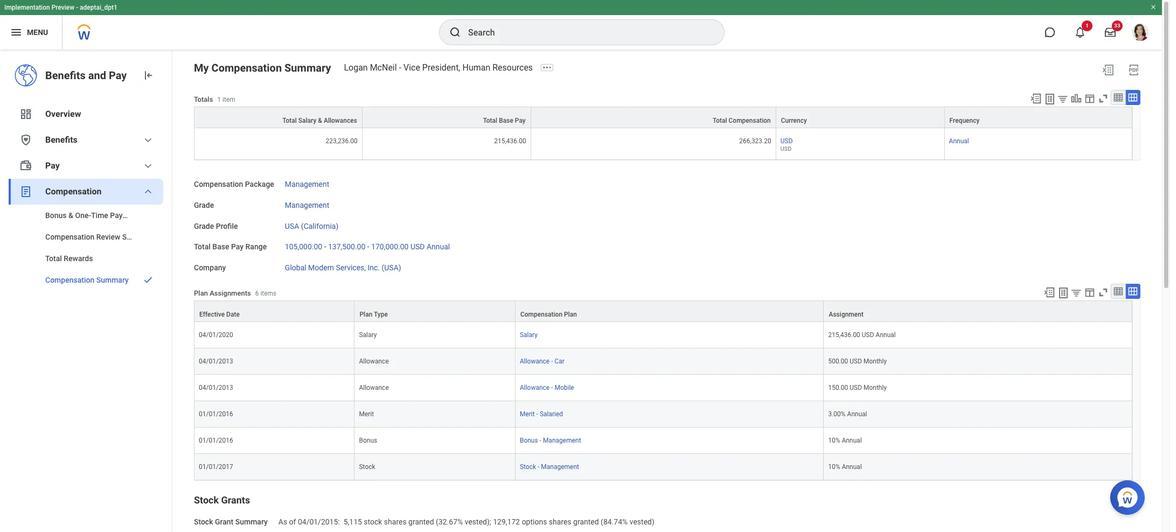 Task type: vqa. For each thing, say whether or not it's contained in the screenshot.
the leftmost chevron down image
no



Task type: describe. For each thing, give the bounding box(es) containing it.
chevron down small image for benefits
[[142, 134, 155, 147]]

salaried
[[540, 411, 563, 418]]

row containing 04/01/2020
[[194, 322, 1133, 349]]

plan for type
[[360, 311, 373, 318]]

1 horizontal spatial salary
[[359, 331, 377, 339]]

overview link
[[9, 101, 163, 127]]

total salary & allowances button
[[195, 107, 362, 128]]

bonus - management
[[520, 437, 581, 445]]

effective date button
[[195, 301, 354, 322]]

profile
[[216, 222, 238, 230]]

stock grant summary
[[194, 518, 268, 527]]

row containing 223,236.00
[[194, 128, 1133, 160]]

compensation package
[[194, 180, 274, 189]]

merit for merit
[[359, 411, 374, 418]]

view printable version (pdf) image
[[1128, 64, 1141, 77]]

10% for bonus - management
[[829, 437, 841, 445]]

export to excel image for my compensation summary
[[1102, 64, 1115, 77]]

services,
[[336, 264, 366, 272]]

stock grants
[[194, 495, 250, 506]]

105,000.00
[[285, 243, 322, 251]]

allowance - mobile
[[520, 384, 574, 392]]

as
[[278, 518, 287, 527]]

justify image
[[10, 26, 23, 39]]

215,436.00 usd annual
[[829, 331, 896, 339]]

dashboard image
[[19, 108, 32, 121]]

benefits and pay
[[45, 69, 127, 82]]

150.00
[[829, 384, 848, 392]]

- for merit - salaried
[[537, 411, 538, 418]]

total for total rewards
[[45, 254, 62, 263]]

usd right 500.00
[[850, 358, 862, 365]]

toolbar for 1
[[1026, 90, 1141, 107]]

expand/collapse chart image
[[1071, 93, 1083, 105]]

01/01/2016 for merit
[[199, 411, 233, 418]]

pay button
[[9, 153, 163, 179]]

stock for stock - management
[[520, 463, 536, 471]]

223,236.00
[[326, 137, 358, 145]]

statement
[[122, 233, 157, 241]]

one-
[[75, 211, 91, 220]]

total compensation
[[713, 117, 771, 125]]

vested)
[[630, 518, 655, 527]]

logan mcneil - vice president, human resources
[[344, 63, 533, 73]]

6 row from the top
[[194, 375, 1133, 401]]

time
[[91, 211, 108, 220]]

global modern services, inc. (usa) link
[[285, 261, 401, 272]]

adeptai_dpt1
[[80, 4, 117, 11]]

item
[[223, 96, 235, 104]]

management link for compensation package
[[285, 178, 329, 189]]

3.00% annual
[[829, 411, 867, 418]]

assignment
[[829, 311, 864, 318]]

date
[[226, 311, 240, 318]]

management link for grade
[[285, 199, 329, 210]]

range
[[246, 243, 267, 251]]

stock - management link
[[520, 461, 579, 471]]

plan type button
[[355, 301, 515, 322]]

plan inside popup button
[[564, 311, 577, 318]]

my compensation summary
[[194, 61, 331, 74]]

rewards
[[64, 254, 93, 263]]

pay for benefits and pay
[[109, 69, 127, 82]]

company
[[194, 264, 226, 272]]

- up the inc.
[[367, 243, 369, 251]]

options
[[522, 518, 547, 527]]

grade for grade
[[194, 201, 214, 210]]

total rewards
[[45, 254, 93, 263]]

& inside compensation element
[[68, 211, 73, 220]]

car
[[555, 358, 565, 365]]

usa (california)
[[285, 222, 339, 230]]

compensation for compensation review statement
[[45, 233, 94, 241]]

toolbar for assignments
[[1039, 284, 1141, 301]]

select to filter grid data image
[[1071, 287, 1083, 299]]

pay for total base pay range
[[231, 243, 244, 251]]

row containing total salary & allowances
[[194, 107, 1133, 128]]

currency button
[[776, 107, 944, 128]]

inc.
[[368, 264, 380, 272]]

export to worksheets image
[[1044, 93, 1057, 106]]

human
[[463, 63, 491, 73]]

compensation plan
[[521, 311, 577, 318]]

5,115
[[344, 518, 362, 527]]

allowances
[[324, 117, 357, 125]]

compensation review statement
[[45, 233, 157, 241]]

33 button
[[1099, 20, 1123, 44]]

- for 105,000.00 - 137,500.00 - 170,000.00 usd annual
[[324, 243, 326, 251]]

global modern services, inc. (usa)
[[285, 264, 401, 272]]

vice
[[404, 63, 420, 73]]

bonus for bonus - management
[[520, 437, 538, 445]]

(usa)
[[382, 264, 401, 272]]

benefits button
[[9, 127, 163, 153]]

215,436.00 for 215,436.00 usd annual
[[829, 331, 861, 339]]

salary inside total salary & allowances popup button
[[298, 117, 316, 125]]

stock for stock grant summary
[[194, 518, 213, 527]]

1 inside button
[[1086, 23, 1089, 29]]

frequency
[[950, 117, 980, 125]]

compensation plan button
[[516, 301, 824, 322]]

as of 04/01/2015:  5,115 stock shares granted (32.67% vested); 129,172 options shares granted (84.74% vested)
[[278, 518, 655, 527]]

mcneil
[[370, 63, 397, 73]]

compensation summary link
[[9, 269, 163, 291]]

total for total base pay range
[[194, 243, 211, 251]]

benefits image
[[19, 134, 32, 147]]

04/01/2020
[[199, 331, 233, 339]]

total base pay range
[[194, 243, 267, 251]]

usa (california) link
[[285, 220, 339, 230]]

5 row from the top
[[194, 349, 1133, 375]]

president,
[[422, 63, 461, 73]]

215,436.00 for 215,436.00
[[494, 137, 526, 145]]

- for stock - management
[[538, 463, 540, 471]]

merit - salaried
[[520, 411, 563, 418]]

- left vice
[[399, 63, 401, 73]]

total for total compensation
[[713, 117, 727, 125]]

6
[[255, 290, 259, 298]]

implementation
[[4, 4, 50, 11]]

usa
[[285, 222, 299, 230]]

compensation element
[[9, 205, 163, 291]]

01/01/2016 for bonus
[[199, 437, 233, 445]]

grants
[[221, 495, 250, 506]]

my
[[194, 61, 209, 74]]

row containing 01/01/2017
[[194, 454, 1133, 481]]

benefits and pay element
[[45, 68, 133, 83]]

allowance - mobile link
[[520, 382, 574, 392]]

8 row from the top
[[194, 428, 1133, 454]]

Search Workday  search field
[[468, 20, 702, 44]]

compensation summary
[[45, 276, 129, 285]]

plan assignments 6 items
[[194, 290, 277, 298]]

vested);
[[465, 518, 491, 527]]

& inside popup button
[[318, 117, 322, 125]]

table image
[[1113, 286, 1124, 297]]

(california)
[[301, 222, 339, 230]]

select to filter grid data image
[[1057, 93, 1069, 105]]

170,000.00
[[371, 243, 409, 251]]

monthly for 500.00 usd monthly
[[864, 358, 887, 365]]

- for bonus - management
[[540, 437, 542, 445]]

totals
[[194, 96, 213, 104]]



Task type: locate. For each thing, give the bounding box(es) containing it.
pay inside dropdown button
[[45, 161, 60, 171]]

total base pay
[[483, 117, 526, 125]]

compensation down total rewards
[[45, 276, 94, 285]]

monthly down 500.00 usd monthly at bottom right
[[864, 384, 887, 392]]

merit for merit - salaried
[[520, 411, 535, 418]]

plan type
[[360, 311, 388, 318]]

1 management link from the top
[[285, 178, 329, 189]]

chevron down small image inside benefits dropdown button
[[142, 134, 155, 147]]

10% for stock - management
[[829, 463, 841, 471]]

- left the salaried
[[537, 411, 538, 418]]

- down merit - salaried
[[540, 437, 542, 445]]

0 horizontal spatial 1
[[217, 96, 221, 104]]

granted
[[409, 518, 434, 527], [573, 518, 599, 527]]

overview
[[45, 109, 81, 119]]

0 vertical spatial chevron down small image
[[142, 134, 155, 147]]

navigation pane region
[[0, 50, 172, 532]]

summary down total rewards link
[[96, 276, 129, 285]]

grade left "profile"
[[194, 222, 214, 230]]

- right preview
[[76, 4, 78, 11]]

1 vertical spatial 215,436.00
[[829, 331, 861, 339]]

1 grade from the top
[[194, 201, 214, 210]]

2 horizontal spatial summary
[[285, 61, 331, 74]]

compensation for compensation package
[[194, 180, 243, 189]]

bonus for bonus & one-time payments
[[45, 211, 67, 220]]

1 horizontal spatial merit
[[520, 411, 535, 418]]

1 vertical spatial 01/01/2016
[[199, 437, 233, 445]]

export to excel image left the 'view printable version (pdf)' icon
[[1102, 64, 1115, 77]]

bonus & one-time payments
[[45, 211, 144, 220]]

0 horizontal spatial 215,436.00
[[494, 137, 526, 145]]

0 vertical spatial benefits
[[45, 69, 86, 82]]

check image
[[142, 275, 155, 286]]

allowance - car
[[520, 358, 565, 365]]

total base pay button
[[363, 107, 531, 128]]

export to worksheets image
[[1057, 287, 1070, 300]]

plan
[[194, 290, 208, 298], [360, 311, 373, 318], [564, 311, 577, 318]]

payments
[[110, 211, 144, 220]]

- for allowance - mobile
[[551, 384, 553, 392]]

stock - management
[[520, 463, 579, 471]]

export to excel image
[[1102, 64, 1115, 77], [1044, 287, 1056, 299]]

1 vertical spatial benefits
[[45, 135, 78, 145]]

1 horizontal spatial plan
[[360, 311, 373, 318]]

compensation up salary link
[[521, 311, 563, 318]]

0 horizontal spatial base
[[213, 243, 229, 251]]

1 vertical spatial click to view/edit grid preferences image
[[1084, 287, 1096, 299]]

2 management link from the top
[[285, 199, 329, 210]]

1 horizontal spatial 215,436.00
[[829, 331, 861, 339]]

chevron down small image
[[142, 134, 155, 147], [142, 160, 155, 172]]

1 horizontal spatial shares
[[549, 518, 572, 527]]

1 10% from the top
[[829, 437, 841, 445]]

04/01/2013 for allowance - mobile
[[199, 384, 233, 392]]

1 horizontal spatial &
[[318, 117, 322, 125]]

grade for grade profile
[[194, 222, 214, 230]]

0 horizontal spatial bonus
[[45, 211, 67, 220]]

usd down the "usd" link
[[781, 145, 792, 152]]

total inside compensation element
[[45, 254, 62, 263]]

1
[[1086, 23, 1089, 29], [217, 96, 221, 104]]

2 monthly from the top
[[864, 384, 887, 392]]

2 10% from the top
[[829, 463, 841, 471]]

pay right and
[[109, 69, 127, 82]]

2 shares from the left
[[549, 518, 572, 527]]

export to excel image
[[1030, 93, 1042, 105]]

1 vertical spatial chevron down small image
[[142, 160, 155, 172]]

assignment button
[[824, 301, 1132, 322]]

management
[[285, 180, 329, 189], [285, 201, 329, 210], [543, 437, 581, 445], [541, 463, 579, 471]]

150.00 usd monthly
[[829, 384, 887, 392]]

2 01/01/2016 from the top
[[199, 437, 233, 445]]

bonus inside compensation element
[[45, 211, 67, 220]]

allowance - car link
[[520, 356, 565, 365]]

base for total base pay range
[[213, 243, 229, 251]]

management link
[[285, 178, 329, 189], [285, 199, 329, 210]]

chevron down small image
[[142, 185, 155, 198]]

click to view/edit grid preferences image left fullscreen icon in the right top of the page
[[1084, 93, 1096, 105]]

benefits for benefits
[[45, 135, 78, 145]]

1 vertical spatial summary
[[96, 276, 129, 285]]

- for allowance - car
[[551, 358, 553, 365]]

bonus for bonus
[[359, 437, 377, 445]]

grant
[[215, 518, 233, 527]]

monthly down 215,436.00 usd annual
[[864, 358, 887, 365]]

totals 1 item
[[194, 96, 235, 104]]

pay right task pay icon
[[45, 161, 60, 171]]

0 horizontal spatial granted
[[409, 518, 434, 527]]

benefits down "overview"
[[45, 135, 78, 145]]

effective
[[199, 311, 225, 318]]

1 vertical spatial &
[[68, 211, 73, 220]]

1 right "notifications large" image
[[1086, 23, 1089, 29]]

modern
[[308, 264, 334, 272]]

1 merit from the left
[[359, 411, 374, 418]]

total rewards link
[[9, 248, 163, 269]]

0 vertical spatial export to excel image
[[1102, 64, 1115, 77]]

- inside the menu banner
[[76, 4, 78, 11]]

2 grade from the top
[[194, 222, 214, 230]]

compensation for compensation summary
[[45, 276, 94, 285]]

summary down grants
[[235, 518, 268, 527]]

items
[[260, 290, 277, 298]]

plan up 'effective'
[[194, 290, 208, 298]]

monthly
[[864, 358, 887, 365], [864, 384, 887, 392]]

resources
[[493, 63, 533, 73]]

table image
[[1113, 92, 1124, 103]]

plan left type
[[360, 311, 373, 318]]

stock
[[359, 463, 375, 471], [520, 463, 536, 471], [194, 495, 219, 506], [194, 518, 213, 527]]

1 horizontal spatial bonus
[[359, 437, 377, 445]]

- up modern
[[324, 243, 326, 251]]

(84.74%
[[601, 518, 628, 527]]

pay left 'range'
[[231, 243, 244, 251]]

0 vertical spatial grade
[[194, 201, 214, 210]]

& left allowances
[[318, 117, 322, 125]]

04/01/2013
[[199, 358, 233, 365], [199, 384, 233, 392]]

2 chevron down small image from the top
[[142, 160, 155, 172]]

1 vertical spatial management link
[[285, 199, 329, 210]]

0 horizontal spatial salary
[[298, 117, 316, 125]]

total salary & allowances
[[283, 117, 357, 125]]

0 vertical spatial 04/01/2013
[[199, 358, 233, 365]]

summary left 'logan'
[[285, 61, 331, 74]]

- down bonus - management
[[538, 463, 540, 471]]

plan for assignments
[[194, 290, 208, 298]]

compensation button
[[9, 179, 163, 205]]

fullscreen image
[[1098, 287, 1110, 299]]

shares right stock
[[384, 518, 407, 527]]

stock
[[364, 518, 382, 527]]

9 row from the top
[[194, 454, 1133, 481]]

document alt image
[[19, 185, 32, 198]]

105,000.00 - 137,500.00 - 170,000.00 usd annual
[[285, 243, 450, 251]]

0 vertical spatial base
[[499, 117, 514, 125]]

summary for my compensation summary
[[285, 61, 331, 74]]

salary down compensation plan at the left of the page
[[520, 331, 538, 339]]

1 shares from the left
[[384, 518, 407, 527]]

compensation review statement link
[[9, 226, 163, 248]]

0 vertical spatial click to view/edit grid preferences image
[[1084, 93, 1096, 105]]

search image
[[449, 26, 462, 39]]

2 row from the top
[[194, 128, 1133, 160]]

1 vertical spatial export to excel image
[[1044, 287, 1056, 299]]

total for total salary & allowances
[[283, 117, 297, 125]]

compensation up one-
[[45, 186, 102, 197]]

click to view/edit grid preferences image
[[1084, 93, 1096, 105], [1084, 287, 1096, 299]]

0 vertical spatial monthly
[[864, 358, 887, 365]]

1 04/01/2013 from the top
[[199, 358, 233, 365]]

benefits for benefits and pay
[[45, 69, 86, 82]]

expand table image
[[1128, 92, 1139, 103]]

7 row from the top
[[194, 401, 1133, 428]]

0 horizontal spatial export to excel image
[[1044, 287, 1056, 299]]

summary for stock grant summary
[[235, 518, 268, 527]]

profile logan mcneil image
[[1132, 24, 1149, 43]]

inbox large image
[[1105, 27, 1116, 38]]

pay inside popup button
[[515, 117, 526, 125]]

stock for stock
[[359, 463, 375, 471]]

1 granted from the left
[[409, 518, 434, 527]]

bonus & one-time payments link
[[9, 205, 163, 226]]

1 vertical spatial 10% annual
[[829, 463, 862, 471]]

close environment banner image
[[1151, 4, 1157, 10]]

benefits inside dropdown button
[[45, 135, 78, 145]]

usd down currency
[[781, 137, 793, 145]]

137,500.00
[[328, 243, 366, 251]]

toolbar
[[1026, 90, 1141, 107], [1039, 284, 1141, 301]]

10% annual for bonus - management
[[829, 437, 862, 445]]

preview
[[52, 4, 74, 11]]

01/01/2016
[[199, 411, 233, 418], [199, 437, 233, 445]]

1 01/01/2016 from the top
[[199, 411, 233, 418]]

3 row from the top
[[194, 301, 1133, 322]]

1 horizontal spatial base
[[499, 117, 514, 125]]

usd right 170,000.00
[[411, 243, 425, 251]]

package
[[245, 180, 274, 189]]

215,436.00 down assignment
[[829, 331, 861, 339]]

0 horizontal spatial summary
[[96, 276, 129, 285]]

1 chevron down small image from the top
[[142, 134, 155, 147]]

- left "mobile"
[[551, 384, 553, 392]]

fullscreen image
[[1098, 93, 1110, 105]]

compensation left package
[[194, 180, 243, 189]]

plan up car
[[564, 311, 577, 318]]

base
[[499, 117, 514, 125], [213, 243, 229, 251]]

0 vertical spatial 215,436.00
[[494, 137, 526, 145]]

effective date
[[199, 311, 240, 318]]

logan mcneil - vice president, human resources element
[[344, 63, 540, 73]]

2 click to view/edit grid preferences image from the top
[[1084, 287, 1096, 299]]

0 vertical spatial 01/01/2016
[[199, 411, 233, 418]]

grade up grade profile
[[194, 201, 214, 210]]

pay for total base pay
[[515, 117, 526, 125]]

salary down plan type
[[359, 331, 377, 339]]

1 vertical spatial grade
[[194, 222, 214, 230]]

1 horizontal spatial 1
[[1086, 23, 1089, 29]]

0 horizontal spatial plan
[[194, 290, 208, 298]]

2 benefits from the top
[[45, 135, 78, 145]]

0 vertical spatial toolbar
[[1026, 90, 1141, 107]]

expand table image
[[1128, 286, 1139, 297]]

2 04/01/2013 from the top
[[199, 384, 233, 392]]

export to excel image for plan assignments
[[1044, 287, 1056, 299]]

chevron down small image for pay
[[142, 160, 155, 172]]

33
[[1115, 23, 1121, 29]]

0 horizontal spatial shares
[[384, 518, 407, 527]]

usd right 150.00
[[850, 384, 862, 392]]

allowance
[[359, 358, 389, 365], [520, 358, 550, 365], [359, 384, 389, 392], [520, 384, 550, 392]]

compensation for compensation
[[45, 186, 102, 197]]

pay down resources
[[515, 117, 526, 125]]

plan inside 'popup button'
[[360, 311, 373, 318]]

500.00 usd monthly
[[829, 358, 887, 365]]

0 vertical spatial 10%
[[829, 437, 841, 445]]

2 granted from the left
[[573, 518, 599, 527]]

1 monthly from the top
[[864, 358, 887, 365]]

annual
[[949, 137, 969, 145], [427, 243, 450, 251], [876, 331, 896, 339], [847, 411, 867, 418], [842, 437, 862, 445], [842, 463, 862, 471]]

0 vertical spatial summary
[[285, 61, 331, 74]]

pay
[[109, 69, 127, 82], [515, 117, 526, 125], [45, 161, 60, 171], [231, 243, 244, 251]]

compensation for compensation plan
[[521, 311, 563, 318]]

2 horizontal spatial salary
[[520, 331, 538, 339]]

total
[[283, 117, 297, 125], [483, 117, 498, 125], [713, 117, 727, 125], [194, 243, 211, 251], [45, 254, 62, 263]]

click to view/edit grid preferences image left fullscreen image
[[1084, 287, 1096, 299]]

shares right options
[[549, 518, 572, 527]]

usd link
[[781, 135, 793, 145]]

1 vertical spatial monthly
[[864, 384, 887, 392]]

3.00%
[[829, 411, 846, 418]]

(32.67%
[[436, 518, 463, 527]]

10%
[[829, 437, 841, 445], [829, 463, 841, 471]]

1 vertical spatial 1
[[217, 96, 221, 104]]

215,436.00 down total base pay
[[494, 137, 526, 145]]

chevron down small image inside the pay dropdown button
[[142, 160, 155, 172]]

salary left allowances
[[298, 117, 316, 125]]

1 button
[[1069, 20, 1093, 44]]

total for total base pay
[[483, 117, 498, 125]]

compensation inside dropdown button
[[45, 186, 102, 197]]

2 10% annual from the top
[[829, 463, 862, 471]]

-
[[76, 4, 78, 11], [399, 63, 401, 73], [324, 243, 326, 251], [367, 243, 369, 251], [551, 358, 553, 365], [551, 384, 553, 392], [537, 411, 538, 418], [540, 437, 542, 445], [538, 463, 540, 471]]

summary inside compensation summary link
[[96, 276, 129, 285]]

& left one-
[[68, 211, 73, 220]]

stock grant summary element
[[278, 511, 655, 527]]

menu banner
[[0, 0, 1162, 50]]

2 merit from the left
[[520, 411, 535, 418]]

type
[[374, 311, 388, 318]]

2 horizontal spatial plan
[[564, 311, 577, 318]]

0 vertical spatial management link
[[285, 178, 329, 189]]

menu
[[27, 28, 48, 36]]

2 horizontal spatial bonus
[[520, 437, 538, 445]]

1 row from the top
[[194, 107, 1133, 128]]

1 vertical spatial toolbar
[[1039, 284, 1141, 301]]

1 horizontal spatial export to excel image
[[1102, 64, 1115, 77]]

usd up 500.00 usd monthly at bottom right
[[862, 331, 874, 339]]

export to excel image left export to worksheets icon
[[1044, 287, 1056, 299]]

01/01/2017
[[199, 463, 233, 471]]

review
[[96, 233, 120, 241]]

granted left '(84.74%'
[[573, 518, 599, 527]]

base inside popup button
[[499, 117, 514, 125]]

row
[[194, 107, 1133, 128], [194, 128, 1133, 160], [194, 301, 1133, 322], [194, 322, 1133, 349], [194, 349, 1133, 375], [194, 375, 1133, 401], [194, 401, 1133, 428], [194, 428, 1133, 454], [194, 454, 1133, 481]]

1 left item
[[217, 96, 221, 104]]

1 10% annual from the top
[[829, 437, 862, 445]]

compensation up item
[[212, 61, 282, 74]]

1 vertical spatial 04/01/2013
[[199, 384, 233, 392]]

1 benefits from the top
[[45, 69, 86, 82]]

benefits left and
[[45, 69, 86, 82]]

4 row from the top
[[194, 322, 1133, 349]]

base for total base pay
[[499, 117, 514, 125]]

1 click to view/edit grid preferences image from the top
[[1084, 93, 1096, 105]]

10% annual
[[829, 437, 862, 445], [829, 463, 862, 471]]

stock for stock grants
[[194, 495, 219, 506]]

granted left (32.67%
[[409, 518, 434, 527]]

- left car
[[551, 358, 553, 365]]

currency
[[781, 117, 807, 125]]

base down resources
[[499, 117, 514, 125]]

frequency button
[[945, 107, 1132, 128]]

menu button
[[0, 15, 62, 50]]

grade profile
[[194, 222, 238, 230]]

1 inside totals 1 item
[[217, 96, 221, 104]]

0 vertical spatial &
[[318, 117, 322, 125]]

215,436.00
[[494, 137, 526, 145], [829, 331, 861, 339]]

0 vertical spatial 1
[[1086, 23, 1089, 29]]

global
[[285, 264, 306, 272]]

compensation up total rewards
[[45, 233, 94, 241]]

row containing effective date
[[194, 301, 1133, 322]]

task pay image
[[19, 160, 32, 172]]

1 vertical spatial 10%
[[829, 463, 841, 471]]

2 vertical spatial summary
[[235, 518, 268, 527]]

transformation import image
[[142, 69, 155, 82]]

base down grade profile
[[213, 243, 229, 251]]

1 vertical spatial base
[[213, 243, 229, 251]]

10% annual for stock - management
[[829, 463, 862, 471]]

notifications large image
[[1075, 27, 1086, 38]]

grade
[[194, 201, 214, 210], [194, 222, 214, 230]]

1 horizontal spatial granted
[[573, 518, 599, 527]]

monthly for 150.00 usd monthly
[[864, 384, 887, 392]]

compensation up 266,323.20
[[729, 117, 771, 125]]

04/01/2013 for allowance - car
[[199, 358, 233, 365]]

04/01/2015:
[[298, 518, 340, 527]]

0 vertical spatial 10% annual
[[829, 437, 862, 445]]

annual link
[[949, 135, 969, 145]]

1 horizontal spatial summary
[[235, 518, 268, 527]]

salary link
[[520, 329, 538, 339]]

0 horizontal spatial merit
[[359, 411, 374, 418]]

0 horizontal spatial &
[[68, 211, 73, 220]]



